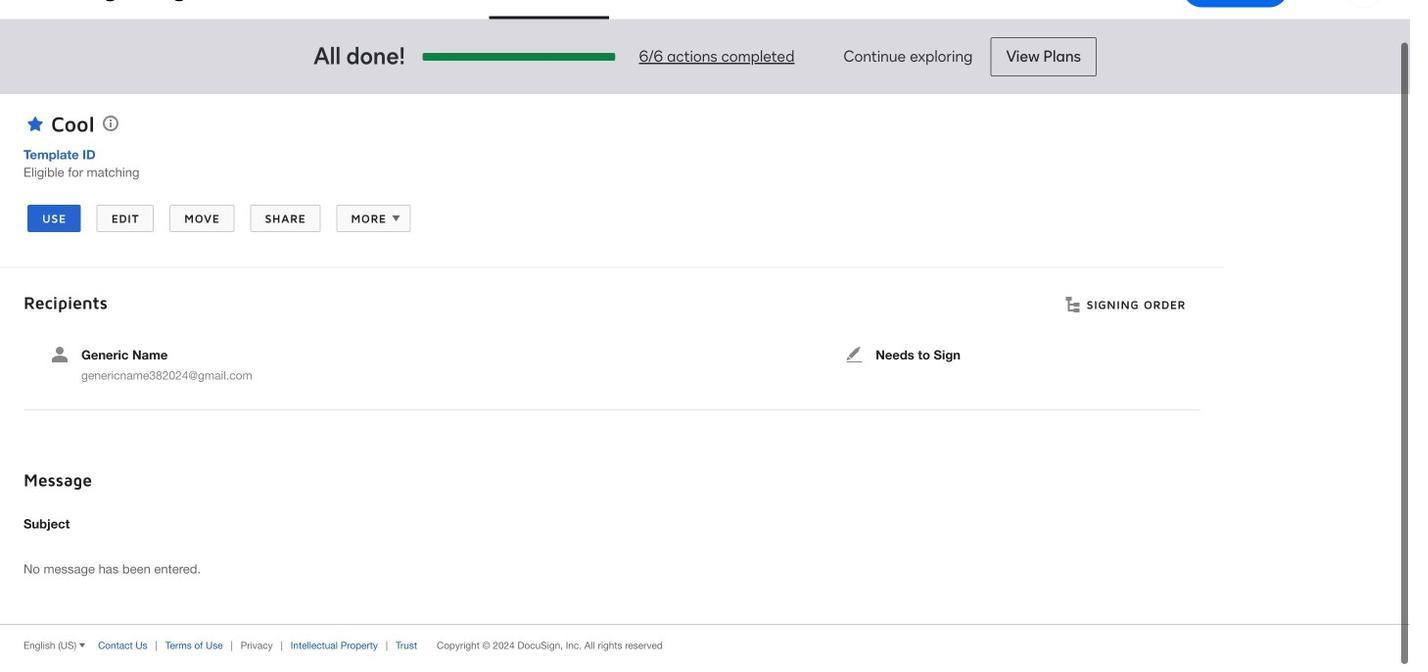 Task type: describe. For each thing, give the bounding box(es) containing it.
remove cool from favorites image
[[27, 116, 43, 132]]



Task type: vqa. For each thing, say whether or not it's contained in the screenshot.
topmost lock icon
no



Task type: locate. For each thing, give the bounding box(es) containing it.
more info region
[[0, 624, 1411, 666]]

documents view region
[[1224, 94, 1411, 624]]



